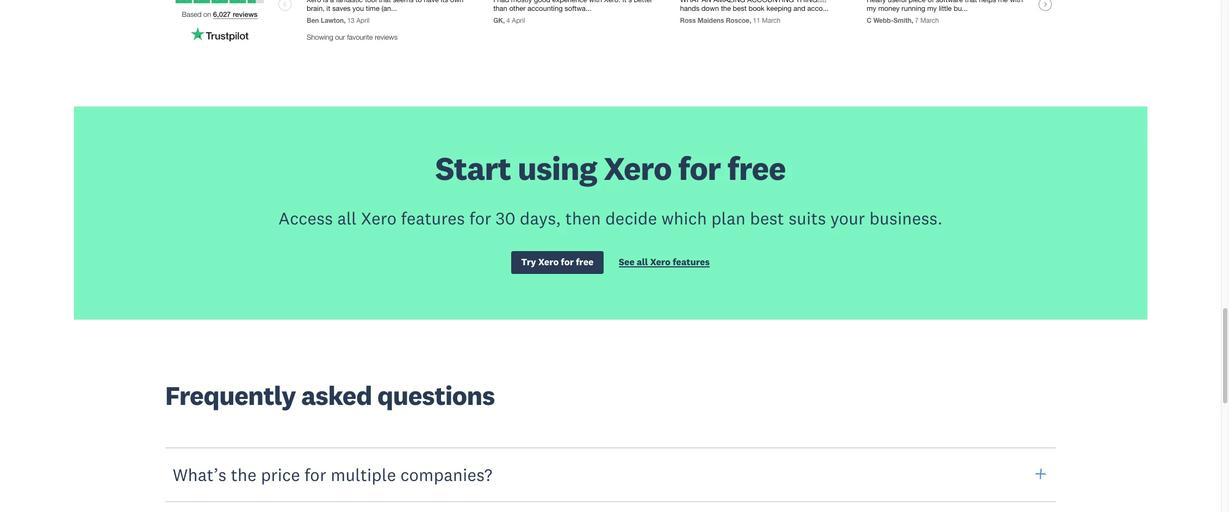 Task type: describe. For each thing, give the bounding box(es) containing it.
using
[[518, 148, 597, 189]]

what's the price for multiple companies? button
[[165, 448, 1057, 503]]

frequently
[[165, 379, 296, 412]]

days,
[[520, 207, 561, 229]]

features for access
[[401, 207, 465, 229]]

see all xero features
[[619, 257, 710, 268]]

xero for start
[[604, 148, 672, 189]]

xero for access
[[361, 207, 397, 229]]

multiple
[[331, 464, 396, 486]]

what's the price for multiple companies?
[[173, 464, 493, 486]]

asked
[[301, 379, 372, 412]]

the
[[231, 464, 257, 486]]

which
[[662, 207, 707, 229]]

questions
[[378, 379, 495, 412]]

all for see
[[637, 257, 648, 268]]



Task type: locate. For each thing, give the bounding box(es) containing it.
0 vertical spatial features
[[401, 207, 465, 229]]

companies?
[[401, 464, 493, 486]]

for right the try
[[561, 257, 574, 268]]

free left the see
[[576, 257, 594, 268]]

features for see
[[673, 257, 710, 268]]

best
[[750, 207, 785, 229]]

xero
[[604, 148, 672, 189], [361, 207, 397, 229], [539, 257, 559, 268], [651, 257, 671, 268]]

then
[[566, 207, 601, 229]]

1 vertical spatial features
[[673, 257, 710, 268]]

see all xero features link
[[619, 257, 710, 271]]

all inside see all xero features link
[[637, 257, 648, 268]]

business.
[[870, 207, 943, 229]]

your
[[831, 207, 866, 229]]

try xero for free link
[[512, 252, 604, 274]]

access
[[279, 207, 333, 229]]

plan
[[712, 207, 746, 229]]

decide
[[606, 207, 658, 229]]

all right the see
[[637, 257, 648, 268]]

suits
[[789, 207, 827, 229]]

free up best
[[728, 148, 786, 189]]

for left the 30
[[470, 207, 492, 229]]

1 horizontal spatial free
[[728, 148, 786, 189]]

all
[[338, 207, 357, 229], [637, 257, 648, 268]]

30
[[496, 207, 516, 229]]

0 vertical spatial free
[[728, 148, 786, 189]]

1 horizontal spatial features
[[673, 257, 710, 268]]

xero for see
[[651, 257, 671, 268]]

what's
[[173, 464, 227, 486]]

frequently asked questions
[[165, 379, 495, 412]]

start
[[436, 148, 511, 189]]

for
[[679, 148, 721, 189], [470, 207, 492, 229], [561, 257, 574, 268], [305, 464, 327, 486]]

for inside 'dropdown button'
[[305, 464, 327, 486]]

1 horizontal spatial all
[[637, 257, 648, 268]]

free
[[728, 148, 786, 189], [576, 257, 594, 268]]

try
[[521, 257, 537, 268]]

for right price
[[305, 464, 327, 486]]

all right access
[[338, 207, 357, 229]]

0 vertical spatial all
[[338, 207, 357, 229]]

0 horizontal spatial free
[[576, 257, 594, 268]]

0 horizontal spatial features
[[401, 207, 465, 229]]

price
[[261, 464, 300, 486]]

start using xero for free
[[436, 148, 786, 189]]

all for access
[[338, 207, 357, 229]]

for up which
[[679, 148, 721, 189]]

1 vertical spatial all
[[637, 257, 648, 268]]

features
[[401, 207, 465, 229], [673, 257, 710, 268]]

free inside try xero for free link
[[576, 257, 594, 268]]

access all xero features for 30 days, then decide which plan best suits your business.
[[279, 207, 943, 229]]

1 vertical spatial free
[[576, 257, 594, 268]]

see
[[619, 257, 635, 268]]

try xero for free
[[521, 257, 594, 268]]

0 horizontal spatial all
[[338, 207, 357, 229]]



Task type: vqa. For each thing, say whether or not it's contained in the screenshot.
SKILLS, on the bottom
no



